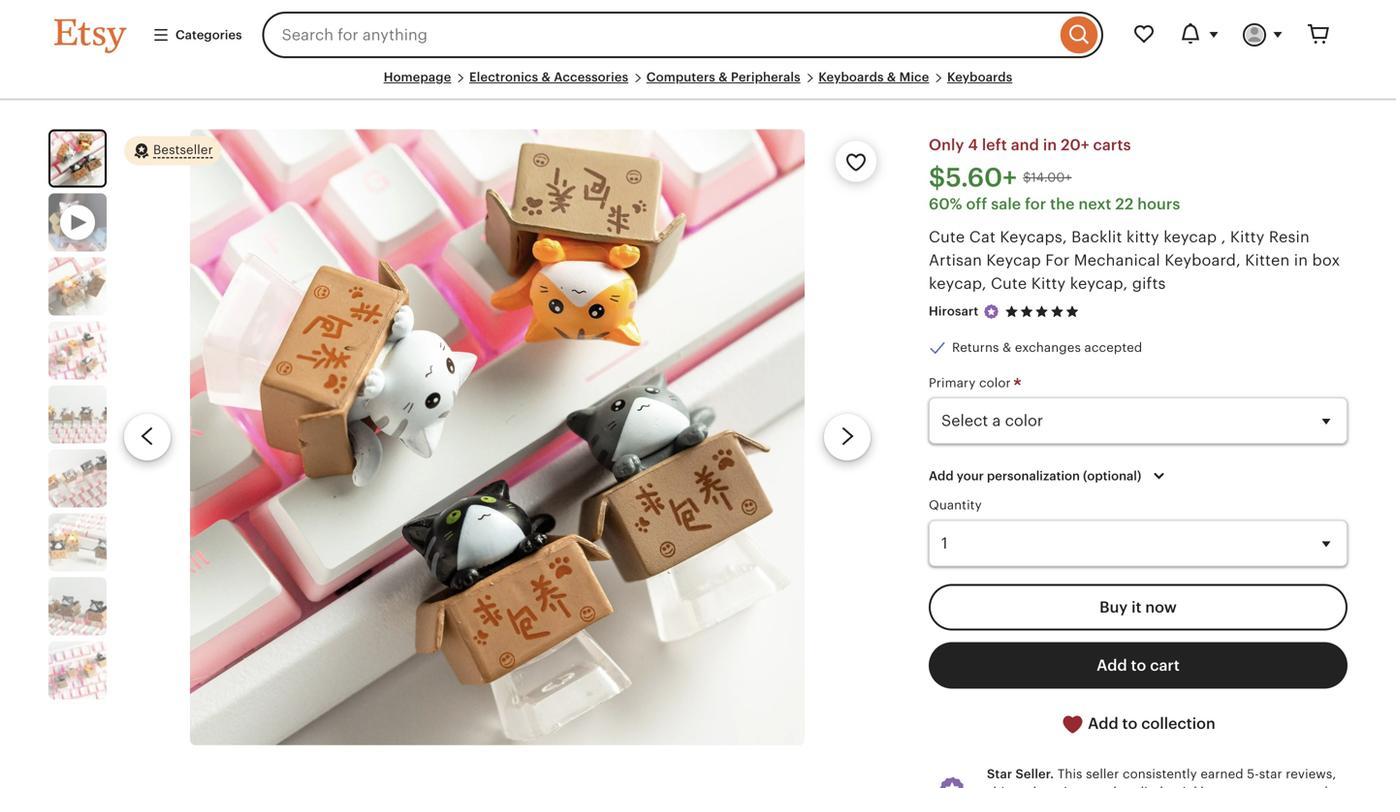 Task type: vqa. For each thing, say whether or not it's contained in the screenshot.
RECOMMENDS THIS ITEM to the middle
no



Task type: locate. For each thing, give the bounding box(es) containing it.
kitty right ,
[[1230, 229, 1265, 246]]

menu bar
[[54, 70, 1342, 100]]

add your personalization (optional) button
[[914, 456, 1185, 497]]

$5.60+ $14.00+
[[929, 162, 1072, 193]]

0 horizontal spatial keycap,
[[929, 275, 987, 293]]

$14.00+
[[1023, 170, 1072, 185]]

None search field
[[262, 12, 1103, 58]]

add inside dropdown button
[[929, 469, 954, 483]]

next
[[1079, 196, 1112, 213]]

1 horizontal spatial in
[[1294, 252, 1308, 269]]

to
[[1131, 657, 1146, 674], [1122, 715, 1138, 732], [1215, 785, 1227, 788]]

keyboards left mice
[[819, 70, 884, 84]]

1 vertical spatial in
[[1294, 252, 1308, 269]]

color
[[979, 376, 1011, 390]]

0 horizontal spatial in
[[1043, 136, 1057, 154]]

electronics & accessories
[[469, 70, 629, 84]]

artisan
[[929, 252, 982, 269]]

cute
[[929, 229, 965, 246], [991, 275, 1027, 293]]

computers & peripherals
[[647, 70, 801, 84]]

& for keyboards
[[887, 70, 896, 84]]

cute down the "keycap" on the top right of page
[[991, 275, 1027, 293]]

menu bar containing homepage
[[54, 70, 1342, 100]]

1 horizontal spatial cute
[[991, 275, 1027, 293]]

1 horizontal spatial and
[[1094, 785, 1117, 788]]

none search field inside the categories banner
[[262, 12, 1103, 58]]

keyboards link
[[947, 70, 1013, 84]]

0 vertical spatial kitty
[[1230, 229, 1265, 246]]

replied
[[1120, 785, 1163, 788]]

keyboards for keyboards & mice
[[819, 70, 884, 84]]

star seller.
[[987, 767, 1054, 782]]

1 vertical spatial add
[[1097, 657, 1127, 674]]

2 vertical spatial to
[[1215, 785, 1227, 788]]

4
[[968, 136, 978, 154]]

20+
[[1061, 136, 1089, 154]]

to down earned
[[1215, 785, 1227, 788]]

computers & peripherals link
[[647, 70, 801, 84]]

the
[[1050, 196, 1075, 213]]

keycap, down the artisan
[[929, 275, 987, 293]]

0 vertical spatial add
[[929, 469, 954, 483]]

add to cart
[[1097, 657, 1180, 674]]

1 keyboards from the left
[[819, 70, 884, 84]]

5-
[[1247, 767, 1259, 782]]

0 vertical spatial to
[[1131, 657, 1146, 674]]

add to cart button
[[929, 642, 1348, 689]]

hours
[[1138, 196, 1180, 213]]

and
[[1011, 136, 1039, 154], [1094, 785, 1117, 788]]

keycap
[[1164, 229, 1217, 246]]

in
[[1043, 136, 1057, 154], [1294, 252, 1308, 269]]

keycap,
[[929, 275, 987, 293], [1070, 275, 1128, 293]]

cute up the artisan
[[929, 229, 965, 246]]

& right electronics in the top left of the page
[[542, 70, 551, 84]]

0 horizontal spatial cute
[[929, 229, 965, 246]]

kitty
[[1230, 229, 1265, 246], [1031, 275, 1066, 293]]

22
[[1115, 196, 1134, 213]]

to left cart
[[1131, 657, 1146, 674]]

in left box
[[1294, 252, 1308, 269]]

keycap, down the mechanical
[[1070, 275, 1128, 293]]

0 horizontal spatial keyboards
[[819, 70, 884, 84]]

0 vertical spatial and
[[1011, 136, 1039, 154]]

1 horizontal spatial cute cat keycaps backlit kitty keycap kitty resin artisan image 1 image
[[190, 130, 805, 745]]

seller
[[1086, 767, 1119, 782]]

it
[[1132, 599, 1142, 616]]

star
[[987, 767, 1013, 782]]

quickly
[[1167, 785, 1211, 788]]

keycap
[[987, 252, 1041, 269]]

1 horizontal spatial keycap,
[[1070, 275, 1128, 293]]

messages
[[1256, 785, 1317, 788]]

0 vertical spatial cute
[[929, 229, 965, 246]]

2 vertical spatial add
[[1088, 715, 1119, 732]]

keyboards & mice
[[819, 70, 929, 84]]

returns & exchanges accepted
[[952, 341, 1143, 355]]

add inside button
[[1088, 715, 1119, 732]]

2 keyboards from the left
[[947, 70, 1013, 84]]

add left cart
[[1097, 657, 1127, 674]]

homepage link
[[384, 70, 451, 84]]

and right left
[[1011, 136, 1039, 154]]

1 vertical spatial and
[[1094, 785, 1117, 788]]

consistently
[[1123, 767, 1197, 782]]

and down seller
[[1094, 785, 1117, 788]]

kitty down the for on the right top
[[1031, 275, 1066, 293]]

personalization
[[987, 469, 1080, 483]]

1 vertical spatial cute
[[991, 275, 1027, 293]]

kitty
[[1127, 229, 1160, 246]]

add left 'your'
[[929, 469, 954, 483]]

in left 20+
[[1043, 136, 1057, 154]]

add inside button
[[1097, 657, 1127, 674]]

keyboards right mice
[[947, 70, 1013, 84]]

& right returns
[[1003, 341, 1012, 355]]

buy it now button
[[929, 584, 1348, 631]]

exchanges
[[1015, 341, 1081, 355]]

this
[[1058, 767, 1083, 782]]

only
[[929, 136, 964, 154]]

add for add to cart
[[1097, 657, 1127, 674]]

quantity
[[929, 498, 982, 513]]

categories button
[[138, 17, 257, 52]]

add
[[929, 469, 954, 483], [1097, 657, 1127, 674], [1088, 715, 1119, 732]]

cute cat keycaps backlit kitty keycap kitty resin artisan image 1 image
[[190, 130, 805, 745], [50, 131, 105, 186]]

1 horizontal spatial keyboards
[[947, 70, 1013, 84]]

1 vertical spatial kitty
[[1031, 275, 1066, 293]]

to inside button
[[1131, 657, 1146, 674]]

to left collection
[[1122, 715, 1138, 732]]

add up seller
[[1088, 715, 1119, 732]]

to inside button
[[1122, 715, 1138, 732]]

add for add your personalization (optional)
[[929, 469, 954, 483]]

returns
[[952, 341, 999, 355]]

this seller consistently earned 5-star reviews, shipped on time, and replied quickly to any messages the
[[987, 767, 1347, 788]]

hirosart
[[929, 304, 979, 319]]

keyboards
[[819, 70, 884, 84], [947, 70, 1013, 84]]

60% off sale for the next 22 hours
[[929, 196, 1180, 213]]

categories banner
[[19, 0, 1377, 70]]

& right computers
[[719, 70, 728, 84]]

collection
[[1141, 715, 1216, 732]]

& left mice
[[887, 70, 896, 84]]

electronics & accessories link
[[469, 70, 629, 84]]

keycaps,
[[1000, 229, 1067, 246]]

kitten
[[1245, 252, 1290, 269]]

gifts
[[1132, 275, 1166, 293]]

accessories
[[554, 70, 629, 84]]

hirosart link
[[929, 304, 979, 319]]

1 vertical spatial to
[[1122, 715, 1138, 732]]

resin
[[1269, 229, 1310, 246]]

0 vertical spatial in
[[1043, 136, 1057, 154]]

&
[[542, 70, 551, 84], [719, 70, 728, 84], [887, 70, 896, 84], [1003, 341, 1012, 355]]

cute cat keycaps backlit kitty keycap kitty resin artisan image 3 image
[[48, 322, 107, 380]]



Task type: describe. For each thing, give the bounding box(es) containing it.
seller.
[[1016, 767, 1054, 782]]

time,
[[1059, 785, 1090, 788]]

cute cat keycaps backlit kitty keycap kitty resin artisan image 4 image
[[48, 386, 107, 444]]

star
[[1259, 767, 1283, 782]]

only 4 left and in 20+ carts
[[929, 136, 1131, 154]]

1 horizontal spatial kitty
[[1230, 229, 1265, 246]]

bestseller
[[153, 143, 213, 157]]

cute cat keycaps backlit kitty keycap kitty resin artisan image 6 image
[[48, 514, 107, 572]]

any
[[1231, 785, 1252, 788]]

box
[[1312, 252, 1340, 269]]

& for electronics
[[542, 70, 551, 84]]

,
[[1221, 229, 1226, 246]]

earned
[[1201, 767, 1244, 782]]

categories
[[176, 28, 242, 42]]

0 horizontal spatial and
[[1011, 136, 1039, 154]]

keyboards for the 'keyboards' link
[[947, 70, 1013, 84]]

$5.60+
[[929, 162, 1017, 193]]

star_seller image
[[983, 303, 1000, 321]]

to for collection
[[1122, 715, 1138, 732]]

keyboards & mice link
[[819, 70, 929, 84]]

mechanical
[[1074, 252, 1161, 269]]

add to collection button
[[929, 700, 1348, 748]]

reviews,
[[1286, 767, 1337, 782]]

primary
[[929, 376, 976, 390]]

buy it now
[[1100, 599, 1177, 616]]

(optional)
[[1083, 469, 1142, 483]]

cat
[[969, 229, 996, 246]]

left
[[982, 136, 1007, 154]]

0 horizontal spatial kitty
[[1031, 275, 1066, 293]]

primary color
[[929, 376, 1015, 390]]

cute cat keycaps backlit kitty keycap kitty resin artisan image 8 image
[[48, 642, 107, 700]]

in inside the cute cat keycaps, backlit kitty keycap , kitty resin artisan keycap for mechanical keyboard, kitten in box keycap, cute kitty keycap, gifts
[[1294, 252, 1308, 269]]

your
[[957, 469, 984, 483]]

& for computers
[[719, 70, 728, 84]]

mice
[[899, 70, 929, 84]]

bestseller button
[[124, 135, 221, 166]]

now
[[1145, 599, 1177, 616]]

homepage
[[384, 70, 451, 84]]

0 horizontal spatial cute cat keycaps backlit kitty keycap kitty resin artisan image 1 image
[[50, 131, 105, 186]]

cute cat keycaps backlit kitty keycap kitty resin artisan image 5 image
[[48, 450, 107, 508]]

cart
[[1150, 657, 1180, 674]]

computers
[[647, 70, 716, 84]]

2 keycap, from the left
[[1070, 275, 1128, 293]]

peripherals
[[731, 70, 801, 84]]

1 keycap, from the left
[[929, 275, 987, 293]]

buy
[[1100, 599, 1128, 616]]

to for cart
[[1131, 657, 1146, 674]]

on
[[1040, 785, 1056, 788]]

electronics
[[469, 70, 538, 84]]

cute cat keycaps, backlit kitty keycap , kitty resin artisan keycap for mechanical keyboard, kitten in box keycap, cute kitty keycap, gifts
[[929, 229, 1340, 293]]

for
[[1046, 252, 1070, 269]]

Search for anything text field
[[262, 12, 1056, 58]]

shipped
[[987, 785, 1037, 788]]

for
[[1025, 196, 1046, 213]]

& for returns
[[1003, 341, 1012, 355]]

keyboard,
[[1165, 252, 1241, 269]]

add for add to collection
[[1088, 715, 1119, 732]]

cute cat keycaps backlit kitty keycap kitty resin artisan image 2 image
[[48, 258, 107, 316]]

60%
[[929, 196, 962, 213]]

backlit
[[1072, 229, 1122, 246]]

and inside this seller consistently earned 5-star reviews, shipped on time, and replied quickly to any messages the
[[1094, 785, 1117, 788]]

add to collection
[[1084, 715, 1216, 732]]

cute cat keycaps backlit kitty keycap kitty resin artisan image 7 image
[[48, 578, 107, 636]]

accepted
[[1085, 341, 1143, 355]]

sale
[[991, 196, 1021, 213]]

add your personalization (optional)
[[929, 469, 1142, 483]]

to inside this seller consistently earned 5-star reviews, shipped on time, and replied quickly to any messages the
[[1215, 785, 1227, 788]]

carts
[[1093, 136, 1131, 154]]

off
[[966, 196, 987, 213]]



